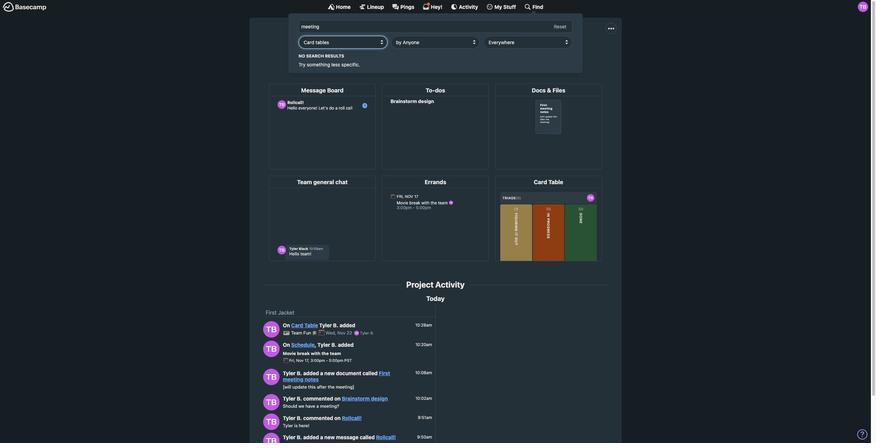 Task type: describe. For each thing, give the bounding box(es) containing it.
first for first jacket
[[266, 310, 277, 316]]

search
[[306, 53, 324, 58]]

first for first jacket let's create the first jacket of the company! i am thinking rabits and strips and colors! a lot of colors!
[[406, 32, 429, 45]]

17,
[[305, 358, 310, 363]]

2 and from the left
[[493, 47, 502, 53]]

on for on schedule ,       tyler b. added
[[283, 342, 290, 348]]

after
[[317, 384, 327, 390]]

on card table tyler b. added
[[283, 322, 356, 329]]

wed,
[[326, 330, 336, 336]]

the left company!
[[384, 47, 392, 53]]

rabits
[[452, 47, 466, 53]]

first meeting notes link
[[283, 370, 391, 382]]

b. for tyler b.
[[371, 331, 374, 335]]

my
[[495, 4, 503, 10]]

9:51am
[[418, 415, 432, 420]]

jacket
[[361, 47, 376, 53]]

movie break with the team fri, nov 17, 3:00pm -     5:00pm pst
[[283, 351, 352, 363]]

break
[[297, 351, 310, 356]]

team
[[330, 351, 341, 356]]

tyler b. commented on brainstorm design
[[283, 396, 388, 402]]

tyler black image for 10:20am
[[263, 341, 280, 357]]

1 of from the left
[[377, 47, 382, 53]]

tyler b. commented on rollcall!
[[283, 415, 362, 421]]

home
[[336, 4, 351, 10]]

with
[[311, 351, 321, 356]]

hey! button
[[423, 2, 443, 10]]

team
[[291, 330, 302, 336]]

i
[[419, 47, 420, 53]]

a for document
[[321, 370, 323, 376]]

activity link
[[451, 3, 479, 10]]

1 vertical spatial activity
[[436, 280, 465, 289]]

wed, nov 22
[[326, 330, 354, 336]]

stuff
[[504, 4, 516, 10]]

here!
[[299, 423, 310, 428]]

on for on card table tyler b. added
[[283, 322, 290, 329]]

am
[[422, 47, 429, 53]]

pst
[[345, 358, 352, 363]]

tyler black image for 9:50am
[[263, 433, 280, 443]]

no search results try something less specific.
[[299, 53, 360, 67]]

notes
[[305, 376, 319, 382]]

10:02am element
[[416, 396, 432, 401]]

design
[[371, 396, 388, 402]]

0 horizontal spatial rollcall!
[[342, 415, 362, 421]]

team fun
[[291, 330, 313, 336]]

tyler black image for 10:02am
[[263, 394, 280, 411]]

lot
[[527, 47, 537, 53]]

2 of from the left
[[539, 47, 544, 53]]

pings
[[401, 4, 415, 10]]

home link
[[328, 3, 351, 10]]

b. up team
[[332, 342, 337, 348]]

tyler for tyler is here!
[[283, 423, 293, 428]]

fun
[[304, 330, 311, 336]]

3:00pm
[[311, 358, 325, 363]]

project activity
[[407, 280, 465, 289]]

22
[[347, 330, 352, 336]]

results
[[325, 53, 345, 58]]

today
[[427, 295, 445, 302]]

message
[[336, 434, 359, 441]]

pings button
[[393, 3, 415, 10]]

10:20am element
[[416, 342, 432, 347]]

lineup
[[367, 4, 384, 10]]

strips
[[478, 47, 492, 53]]

is
[[295, 423, 298, 428]]

1 horizontal spatial nov
[[338, 330, 346, 336]]

,
[[315, 342, 317, 348]]

tyler black image for 10:08am
[[263, 369, 280, 385]]

first for first meeting notes
[[379, 370, 391, 376]]

b. for tyler b. commented on brainstorm design
[[297, 396, 302, 402]]

tyler for tyler b. added a new document called
[[283, 370, 296, 376]]

1 colors! from the left
[[504, 47, 521, 53]]

tyler for tyler b. commented on rollcall!
[[283, 415, 296, 421]]

people on this project element
[[450, 54, 469, 75]]

meeting]
[[336, 384, 355, 390]]

card table link
[[291, 322, 318, 329]]

thinking
[[431, 47, 450, 53]]

create
[[323, 47, 339, 53]]

tyler for tyler b. commented on brainstorm design
[[283, 396, 296, 402]]

9:51am element
[[418, 415, 432, 420]]

this
[[308, 384, 316, 390]]

on schedule ,       tyler b. added
[[283, 342, 354, 348]]

9:50am
[[418, 435, 432, 440]]

document
[[336, 370, 362, 376]]

1 vertical spatial a
[[317, 404, 319, 409]]

tyler up wed,
[[319, 322, 332, 329]]

specific.
[[342, 62, 360, 67]]

commented for rollcall!
[[304, 415, 333, 421]]

schedule
[[291, 342, 315, 348]]

hey!
[[431, 4, 443, 10]]

10:08am
[[416, 370, 432, 375]]

on for brainstorm
[[335, 396, 341, 402]]

have
[[306, 404, 316, 409]]

10:28am
[[416, 323, 432, 328]]

let's
[[310, 47, 322, 53]]

-
[[326, 358, 328, 363]]

tyler for tyler b.
[[360, 331, 369, 335]]

added up 22
[[340, 322, 356, 329]]



Task type: vqa. For each thing, say whether or not it's contained in the screenshot.
second Annie Bryan icon from the bottom of the page
no



Task type: locate. For each thing, give the bounding box(es) containing it.
the left first
[[340, 47, 348, 53]]

tyler is here!
[[283, 423, 310, 428]]

the inside the movie break with the team fri, nov 17, 3:00pm -     5:00pm pst
[[322, 351, 329, 356]]

first up design
[[379, 370, 391, 376]]

on up meeting?
[[335, 396, 341, 402]]

and left strips
[[467, 47, 476, 53]]

tyler b. added a new message called rollcall!
[[283, 434, 396, 441]]

update
[[293, 384, 307, 390]]

0 vertical spatial called
[[363, 370, 378, 376]]

0 horizontal spatial jacket
[[278, 310, 295, 316]]

added down 22
[[338, 342, 354, 348]]

and
[[467, 47, 476, 53], [493, 47, 502, 53]]

rollcall! link
[[342, 415, 362, 421], [376, 434, 396, 441]]

on up movie
[[283, 342, 290, 348]]

2 on from the top
[[335, 415, 341, 421]]

0 horizontal spatial nov
[[297, 358, 304, 363]]

a right have
[[317, 404, 319, 409]]

fri,
[[290, 358, 295, 363]]

table
[[305, 322, 318, 329]]

meeting?
[[320, 404, 340, 409]]

a
[[321, 370, 323, 376], [317, 404, 319, 409], [321, 434, 323, 441]]

0 horizontal spatial and
[[467, 47, 476, 53]]

1 vertical spatial rollcall!
[[376, 434, 396, 441]]

project
[[407, 280, 434, 289]]

the right after
[[328, 384, 335, 390]]

first up tyler black image
[[266, 310, 277, 316]]

tyler black image for 9:51am
[[263, 414, 280, 430]]

0 horizontal spatial of
[[377, 47, 382, 53]]

of right 'lot'
[[539, 47, 544, 53]]

0 horizontal spatial rollcall! link
[[342, 415, 362, 421]]

colors!
[[504, 47, 521, 53], [545, 47, 562, 53]]

should
[[283, 404, 297, 409]]

meeting
[[283, 376, 304, 382]]

2 on from the top
[[283, 342, 290, 348]]

1 vertical spatial first
[[266, 310, 277, 316]]

none reset field inside main element
[[551, 22, 570, 31]]

of
[[377, 47, 382, 53], [539, 47, 544, 53]]

1 vertical spatial on
[[283, 342, 290, 348]]

1 horizontal spatial rollcall!
[[376, 434, 396, 441]]

1 horizontal spatial rollcall! link
[[376, 434, 396, 441]]

1 on from the top
[[335, 396, 341, 402]]

tyler black image
[[859, 2, 869, 12], [355, 331, 359, 336], [263, 341, 280, 357], [263, 369, 280, 385], [263, 394, 280, 411], [263, 414, 280, 430], [263, 433, 280, 443]]

colors! right 'lot'
[[545, 47, 562, 53]]

0 vertical spatial on
[[283, 322, 290, 329]]

1 vertical spatial nov
[[297, 358, 304, 363]]

activity inside main element
[[459, 4, 479, 10]]

first jacket link
[[266, 310, 295, 316]]

1 horizontal spatial colors!
[[545, 47, 562, 53]]

2 horizontal spatial first
[[406, 32, 429, 45]]

first up "i"
[[406, 32, 429, 45]]

[will
[[283, 384, 291, 390]]

first meeting notes
[[283, 370, 391, 382]]

schedule link
[[291, 342, 315, 348]]

jacket for first jacket let's create the first jacket of the company! i am thinking rabits and strips and colors! a lot of colors!
[[431, 32, 466, 45]]

b. up tyler is here! at the left
[[297, 415, 302, 421]]

no
[[299, 53, 305, 58]]

brainstorm
[[342, 396, 370, 402]]

main element
[[0, 0, 872, 73]]

0 vertical spatial rollcall!
[[342, 415, 362, 421]]

nov left 22
[[338, 330, 346, 336]]

lineup link
[[359, 3, 384, 10]]

on down meeting?
[[335, 415, 341, 421]]

0 vertical spatial rollcall! link
[[342, 415, 362, 421]]

tyler b.
[[359, 331, 374, 335]]

tyler black image inside main element
[[859, 2, 869, 12]]

my stuff button
[[487, 3, 516, 10]]

a right notes
[[321, 370, 323, 376]]

of right "jacket"
[[377, 47, 382, 53]]

nov
[[338, 330, 346, 336], [297, 358, 304, 363]]

b. for tyler b. added a new message called rollcall!
[[297, 434, 302, 441]]

1 horizontal spatial first
[[379, 370, 391, 376]]

0 vertical spatial a
[[321, 370, 323, 376]]

1 vertical spatial on
[[335, 415, 341, 421]]

tyler left is
[[283, 423, 293, 428]]

Search for… search field
[[299, 20, 573, 33]]

tyler up should on the left of the page
[[283, 396, 296, 402]]

new for message
[[325, 434, 335, 441]]

5:00pm
[[329, 358, 344, 363]]

rollcall! link for tyler b. commented on
[[342, 415, 362, 421]]

first jacket
[[266, 310, 295, 316]]

1 commented from the top
[[304, 396, 333, 402]]

[will update this after the meeting]
[[283, 384, 355, 390]]

movie
[[283, 351, 296, 356]]

1 vertical spatial new
[[325, 434, 335, 441]]

commented for brainstorm design
[[304, 396, 333, 402]]

switch accounts image
[[3, 2, 47, 12]]

1 horizontal spatial jacket
[[431, 32, 466, 45]]

new for document
[[325, 370, 335, 376]]

1 vertical spatial commented
[[304, 415, 333, 421]]

added down here!
[[304, 434, 319, 441]]

called right "message"
[[360, 434, 375, 441]]

2 colors! from the left
[[545, 47, 562, 53]]

on left card
[[283, 322, 290, 329]]

jacket up thinking
[[431, 32, 466, 45]]

first inside first meeting notes
[[379, 370, 391, 376]]

0 vertical spatial new
[[325, 370, 335, 376]]

b. for tyler b. commented on rollcall!
[[297, 415, 302, 421]]

find
[[533, 4, 544, 10]]

0 vertical spatial nov
[[338, 330, 346, 336]]

on
[[283, 322, 290, 329], [283, 342, 290, 348]]

b. up wed, nov 22
[[333, 322, 339, 329]]

my stuff
[[495, 4, 516, 10]]

tyler b. added a new document called
[[283, 370, 379, 376]]

a down tyler b. commented on rollcall!
[[321, 434, 323, 441]]

2 commented from the top
[[304, 415, 333, 421]]

rollcall!
[[342, 415, 362, 421], [376, 434, 396, 441]]

0 vertical spatial commented
[[304, 396, 333, 402]]

first jacket let's create the first jacket of the company! i am thinking rabits and strips and colors! a lot of colors!
[[310, 32, 562, 53]]

b. for tyler b. added a new document called
[[297, 370, 302, 376]]

0 vertical spatial activity
[[459, 4, 479, 10]]

0 vertical spatial jacket
[[431, 32, 466, 45]]

activity left the my
[[459, 4, 479, 10]]

10:28am element
[[416, 323, 432, 328]]

jacket up card
[[278, 310, 295, 316]]

1 and from the left
[[467, 47, 476, 53]]

colors! left a
[[504, 47, 521, 53]]

10:08am element
[[416, 370, 432, 375]]

b. right 22
[[371, 331, 374, 335]]

on
[[335, 396, 341, 402], [335, 415, 341, 421]]

rollcall! link for tyler b. added a new message called
[[376, 434, 396, 441]]

None reset field
[[551, 22, 570, 31]]

activity
[[459, 4, 479, 10], [436, 280, 465, 289]]

1 new from the top
[[325, 370, 335, 376]]

9:50am element
[[418, 435, 432, 440]]

added
[[340, 322, 356, 329], [338, 342, 354, 348], [304, 370, 319, 376], [304, 434, 319, 441]]

commented up should we have a meeting?
[[304, 396, 333, 402]]

tyler down is
[[283, 434, 296, 441]]

new
[[325, 370, 335, 376], [325, 434, 335, 441]]

tyler down fri,
[[283, 370, 296, 376]]

called right document
[[363, 370, 378, 376]]

nov left 17,
[[297, 358, 304, 363]]

a
[[522, 47, 526, 53]]

new down -
[[325, 370, 335, 376]]

first inside first jacket let's create the first jacket of the company! i am thinking rabits and strips and colors! a lot of colors!
[[406, 32, 429, 45]]

try something less specific. alert
[[299, 53, 573, 68]]

on for rollcall!
[[335, 415, 341, 421]]

try
[[299, 62, 306, 67]]

jacket inside first jacket let's create the first jacket of the company! i am thinking rabits and strips and colors! a lot of colors!
[[431, 32, 466, 45]]

0 vertical spatial on
[[335, 396, 341, 402]]

1 horizontal spatial of
[[539, 47, 544, 53]]

jacket
[[431, 32, 466, 45], [278, 310, 295, 316]]

a for message
[[321, 434, 323, 441]]

movie break with the team link
[[283, 351, 341, 356]]

activity up today
[[436, 280, 465, 289]]

brainstorm design link
[[342, 396, 388, 402]]

first
[[350, 47, 359, 53]]

nov inside the movie break with the team fri, nov 17, 3:00pm -     5:00pm pst
[[297, 358, 304, 363]]

0 vertical spatial first
[[406, 32, 429, 45]]

2 vertical spatial first
[[379, 370, 391, 376]]

1 vertical spatial called
[[360, 434, 375, 441]]

tyler right 22
[[360, 331, 369, 335]]

the up -
[[322, 351, 329, 356]]

0 horizontal spatial colors!
[[504, 47, 521, 53]]

something
[[307, 62, 330, 67]]

1 horizontal spatial and
[[493, 47, 502, 53]]

company!
[[393, 47, 417, 53]]

0 horizontal spatial first
[[266, 310, 277, 316]]

10:20am
[[416, 342, 432, 347]]

tyler up is
[[283, 415, 296, 421]]

we
[[299, 404, 305, 409]]

find button
[[525, 3, 544, 10]]

tyler for tyler b. added a new message called rollcall!
[[283, 434, 296, 441]]

tyler right ,
[[318, 342, 330, 348]]

called for message
[[360, 434, 375, 441]]

1 vertical spatial jacket
[[278, 310, 295, 316]]

2 vertical spatial a
[[321, 434, 323, 441]]

card
[[291, 322, 303, 329]]

b. up we
[[297, 396, 302, 402]]

1 on from the top
[[283, 322, 290, 329]]

jacket for first jacket
[[278, 310, 295, 316]]

added down 17,
[[304, 370, 319, 376]]

called for document
[[363, 370, 378, 376]]

new left "message"
[[325, 434, 335, 441]]

1 vertical spatial rollcall! link
[[376, 434, 396, 441]]

tyler black image
[[263, 321, 280, 338]]

2 new from the top
[[325, 434, 335, 441]]

and right strips
[[493, 47, 502, 53]]

less
[[332, 62, 340, 67]]

10:02am
[[416, 396, 432, 401]]

the
[[340, 47, 348, 53], [384, 47, 392, 53], [322, 351, 329, 356], [328, 384, 335, 390]]

b. up the update
[[297, 370, 302, 376]]

b. down tyler is here! at the left
[[297, 434, 302, 441]]

should we have a meeting?
[[283, 404, 340, 409]]

commented down should we have a meeting?
[[304, 415, 333, 421]]

tyler
[[319, 322, 332, 329], [360, 331, 369, 335], [318, 342, 330, 348], [283, 370, 296, 376], [283, 396, 296, 402], [283, 415, 296, 421], [283, 423, 293, 428], [283, 434, 296, 441]]



